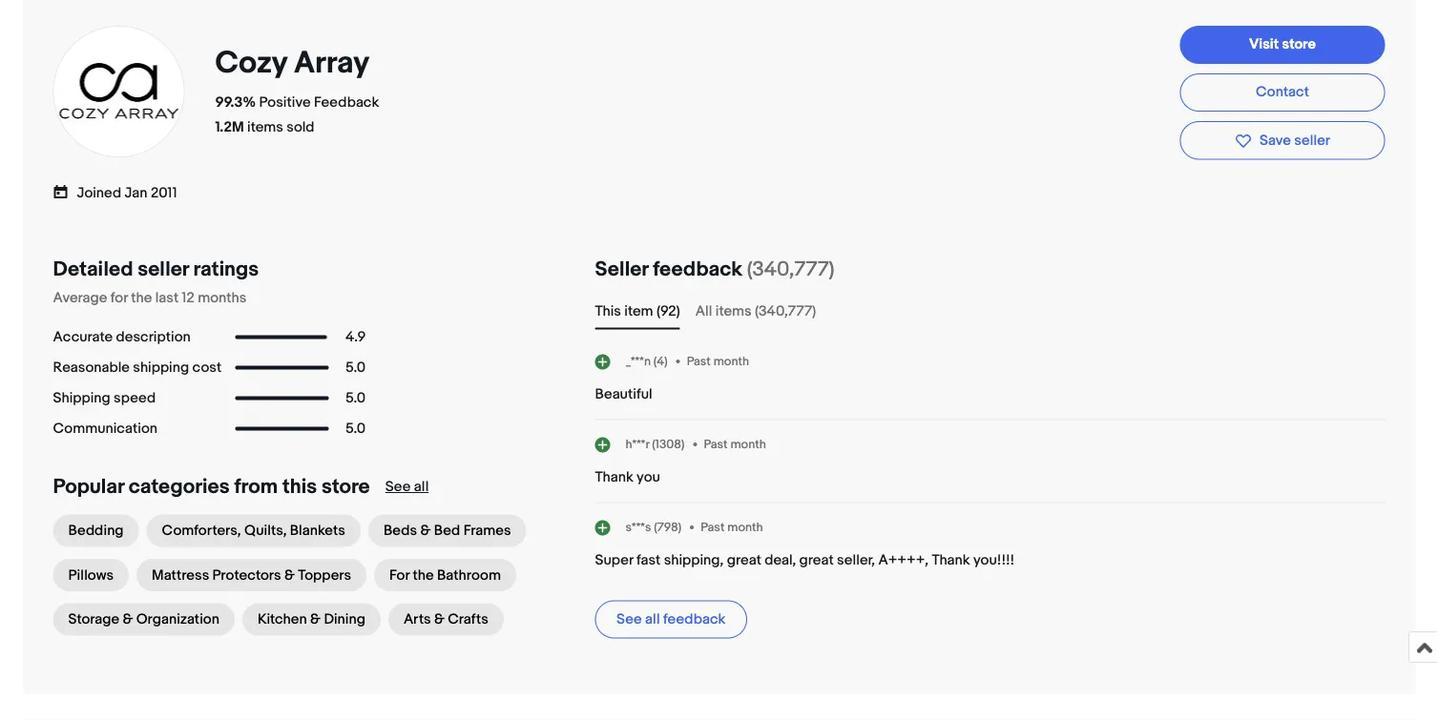 Task type: locate. For each thing, give the bounding box(es) containing it.
0 horizontal spatial seller
[[138, 258, 189, 283]]

shipping
[[133, 360, 189, 377]]

5.0 for speed
[[346, 391, 366, 408]]

1 vertical spatial the
[[413, 568, 434, 585]]

detailed seller ratings
[[53, 258, 259, 283]]

jan
[[125, 185, 148, 202]]

joined
[[77, 185, 121, 202]]

past for beautiful
[[687, 355, 711, 369]]

month for fast
[[728, 521, 763, 535]]

0 vertical spatial past month
[[687, 355, 749, 369]]

see for see all
[[385, 479, 411, 496]]

accurate description
[[53, 329, 191, 347]]

see down super
[[617, 612, 642, 629]]

& left dining
[[310, 612, 321, 629]]

1 horizontal spatial great
[[799, 553, 834, 570]]

1 horizontal spatial thank
[[932, 553, 970, 570]]

& left bed
[[420, 523, 431, 540]]

0 vertical spatial see
[[385, 479, 411, 496]]

see
[[385, 479, 411, 496], [617, 612, 642, 629]]

2 5.0 from the top
[[346, 391, 366, 408]]

great right deal,
[[799, 553, 834, 570]]

all
[[696, 304, 712, 321]]

organization
[[136, 612, 219, 629]]

storage
[[68, 612, 119, 629]]

all
[[414, 479, 429, 496], [645, 612, 660, 629]]

0 horizontal spatial thank
[[595, 470, 634, 487]]

1 vertical spatial month
[[731, 438, 766, 452]]

4.9
[[346, 329, 366, 347]]

1 vertical spatial feedback
[[663, 612, 726, 629]]

you!!!!
[[974, 553, 1015, 570]]

0 vertical spatial all
[[414, 479, 429, 496]]

s***s
[[626, 521, 651, 535]]

& for arts & crafts
[[434, 612, 445, 629]]

bedding link
[[53, 516, 139, 548]]

seller inside button
[[1295, 132, 1331, 149]]

h***r (1308)
[[626, 438, 685, 452]]

&
[[420, 523, 431, 540], [284, 568, 295, 585], [123, 612, 133, 629], [310, 612, 321, 629], [434, 612, 445, 629]]

1 vertical spatial seller
[[138, 258, 189, 283]]

1 horizontal spatial store
[[1282, 36, 1316, 54]]

1 vertical spatial thank
[[932, 553, 970, 570]]

arts & crafts link
[[388, 604, 504, 637]]

shipping,
[[664, 553, 724, 570]]

the
[[131, 290, 152, 307], [413, 568, 434, 585]]

store right visit
[[1282, 36, 1316, 54]]

store right this
[[322, 475, 370, 500]]

seller right "save" at the right of page
[[1295, 132, 1331, 149]]

seller feedback (340,777)
[[595, 258, 835, 283]]

you
[[637, 470, 660, 487]]

this item (92)
[[595, 304, 680, 321]]

seller
[[1295, 132, 1331, 149], [138, 258, 189, 283]]

thank left you!!!!
[[932, 553, 970, 570]]

past month
[[687, 355, 749, 369], [704, 438, 766, 452], [701, 521, 763, 535]]

feedback down shipping,
[[663, 612, 726, 629]]

0 horizontal spatial items
[[247, 119, 283, 136]]

& inside 'link'
[[420, 523, 431, 540]]

1 horizontal spatial items
[[716, 304, 752, 321]]

1 vertical spatial (340,777)
[[755, 304, 816, 321]]

popular categories from this store
[[53, 475, 370, 500]]

items inside "99.3% positive feedback 1.2m items sold"
[[247, 119, 283, 136]]

5.0
[[346, 360, 366, 377], [346, 391, 366, 408], [346, 421, 366, 438]]

feedback up all
[[653, 258, 743, 283]]

past
[[687, 355, 711, 369], [704, 438, 728, 452], [701, 521, 725, 535]]

0 vertical spatial seller
[[1295, 132, 1331, 149]]

great left deal,
[[727, 553, 762, 570]]

mattress
[[152, 568, 209, 585]]

cozy array image
[[52, 25, 186, 159]]

comforters,
[[162, 523, 241, 540]]

kitchen & dining
[[258, 612, 365, 629]]

feedback
[[314, 94, 379, 111]]

month right the (1308)
[[731, 438, 766, 452]]

kitchen & dining link
[[242, 604, 381, 637]]

past month right the (1308)
[[704, 438, 766, 452]]

1 vertical spatial 5.0
[[346, 391, 366, 408]]

all up beds
[[414, 479, 429, 496]]

past month up shipping,
[[701, 521, 763, 535]]

& right storage
[[123, 612, 133, 629]]

1 vertical spatial store
[[322, 475, 370, 500]]

see for see all feedback
[[617, 612, 642, 629]]

0 vertical spatial items
[[247, 119, 283, 136]]

99.3%
[[215, 94, 256, 111]]

2 vertical spatial 5.0
[[346, 421, 366, 438]]

comforters, quilts, blankets
[[162, 523, 345, 540]]

& left toppers
[[284, 568, 295, 585]]

pillows link
[[53, 560, 129, 592]]

a++++,
[[879, 553, 929, 570]]

items down the positive on the left top of page
[[247, 119, 283, 136]]

1 5.0 from the top
[[346, 360, 366, 377]]

0 horizontal spatial all
[[414, 479, 429, 496]]

items right all
[[716, 304, 752, 321]]

deal,
[[765, 553, 796, 570]]

visit store link
[[1180, 26, 1385, 64]]

accurate
[[53, 329, 113, 347]]

0 horizontal spatial see
[[385, 479, 411, 496]]

quilts,
[[244, 523, 287, 540]]

item
[[624, 304, 653, 321]]

month up super fast shipping, great deal, great seller, a++++, thank you!!!!
[[728, 521, 763, 535]]

1 vertical spatial items
[[716, 304, 752, 321]]

(340,777) up 'all items (340,777)'
[[747, 258, 835, 283]]

2 vertical spatial month
[[728, 521, 763, 535]]

0 horizontal spatial the
[[131, 290, 152, 307]]

feedback
[[653, 258, 743, 283], [663, 612, 726, 629]]

see up beds
[[385, 479, 411, 496]]

seller up last
[[138, 258, 189, 283]]

1 horizontal spatial the
[[413, 568, 434, 585]]

shipping speed
[[53, 391, 156, 408]]

tab list
[[595, 302, 1385, 323]]

1 vertical spatial past
[[704, 438, 728, 452]]

0 horizontal spatial great
[[727, 553, 762, 570]]

the right 'for'
[[131, 290, 152, 307]]

positive
[[259, 94, 311, 111]]

past up shipping,
[[701, 521, 725, 535]]

(798)
[[654, 521, 682, 535]]

save seller button
[[1180, 122, 1385, 160]]

1 vertical spatial see
[[617, 612, 642, 629]]

all down the fast
[[645, 612, 660, 629]]

1 vertical spatial all
[[645, 612, 660, 629]]

(340,777)
[[747, 258, 835, 283], [755, 304, 816, 321]]

save seller
[[1260, 132, 1331, 149]]

array
[[294, 45, 369, 83]]

past right the (4)
[[687, 355, 711, 369]]

0 vertical spatial the
[[131, 290, 152, 307]]

mattress protectors  & toppers
[[152, 568, 351, 585]]

storage & organization
[[68, 612, 219, 629]]

2 vertical spatial past
[[701, 521, 725, 535]]

past right the (1308)
[[704, 438, 728, 452]]

0 vertical spatial (340,777)
[[747, 258, 835, 283]]

s***s (798)
[[626, 521, 682, 535]]

1 horizontal spatial all
[[645, 612, 660, 629]]

0 vertical spatial past
[[687, 355, 711, 369]]

1 horizontal spatial see
[[617, 612, 642, 629]]

for
[[389, 568, 410, 585]]

all for see all feedback
[[645, 612, 660, 629]]

month down 'all items (340,777)'
[[714, 355, 749, 369]]

the right for
[[413, 568, 434, 585]]

thank left you
[[595, 470, 634, 487]]

(1308)
[[652, 438, 685, 452]]

1 horizontal spatial seller
[[1295, 132, 1331, 149]]

communication
[[53, 421, 157, 438]]

all items (340,777)
[[696, 304, 816, 321]]

thank
[[595, 470, 634, 487], [932, 553, 970, 570]]

crafts
[[448, 612, 488, 629]]

items
[[247, 119, 283, 136], [716, 304, 752, 321]]

1 vertical spatial past month
[[704, 438, 766, 452]]

last
[[155, 290, 179, 307]]

2 vertical spatial past month
[[701, 521, 763, 535]]

beds & bed frames link
[[368, 516, 526, 548]]

comforters, quilts, blankets link
[[147, 516, 361, 548]]

months
[[198, 290, 247, 307]]

past for super fast shipping, great deal, great seller, a++++, thank you!!!!
[[701, 521, 725, 535]]

(340,777) right all
[[755, 304, 816, 321]]

see all link
[[385, 479, 429, 496]]

0 vertical spatial feedback
[[653, 258, 743, 283]]

0 vertical spatial 5.0
[[346, 360, 366, 377]]

& right arts
[[434, 612, 445, 629]]

0 vertical spatial month
[[714, 355, 749, 369]]

mattress protectors  & toppers link
[[137, 560, 367, 592]]

past month down all
[[687, 355, 749, 369]]

0 vertical spatial store
[[1282, 36, 1316, 54]]

& for beds & bed frames
[[420, 523, 431, 540]]



Task type: vqa. For each thing, say whether or not it's contained in the screenshot.


Task type: describe. For each thing, give the bounding box(es) containing it.
3 5.0 from the top
[[346, 421, 366, 438]]

1.2m
[[215, 119, 244, 136]]

_***n
[[626, 355, 651, 369]]

reasonable shipping cost
[[53, 360, 222, 377]]

super fast shipping, great deal, great seller, a++++, thank you!!!!
[[595, 553, 1015, 570]]

bed
[[434, 523, 460, 540]]

0 horizontal spatial store
[[322, 475, 370, 500]]

past month for thank you
[[704, 438, 766, 452]]

seller,
[[837, 553, 875, 570]]

categories
[[129, 475, 230, 500]]

& for kitchen & dining
[[310, 612, 321, 629]]

_***n (4)
[[626, 355, 668, 369]]

2 great from the left
[[799, 553, 834, 570]]

see all feedback link
[[595, 601, 747, 640]]

pillows
[[68, 568, 114, 585]]

5.0 for shipping
[[346, 360, 366, 377]]

cozy
[[215, 45, 287, 83]]

bathroom
[[437, 568, 501, 585]]

contact link
[[1180, 74, 1385, 112]]

visit store
[[1249, 36, 1316, 54]]

sold
[[287, 119, 315, 136]]

text__icon wrapper image
[[53, 183, 77, 200]]

arts
[[404, 612, 431, 629]]

0 vertical spatial thank
[[595, 470, 634, 487]]

1 great from the left
[[727, 553, 762, 570]]

99.3% positive feedback 1.2m items sold
[[215, 94, 379, 136]]

speed
[[114, 391, 156, 408]]

dining
[[324, 612, 365, 629]]

month for you
[[731, 438, 766, 452]]

super
[[595, 553, 633, 570]]

detailed
[[53, 258, 133, 283]]

all for see all
[[414, 479, 429, 496]]

for
[[110, 290, 128, 307]]

for the bathroom
[[389, 568, 501, 585]]

blankets
[[290, 523, 345, 540]]

ratings
[[193, 258, 259, 283]]

kitchen
[[258, 612, 307, 629]]

(92)
[[657, 304, 680, 321]]

12
[[182, 290, 195, 307]]

bedding
[[68, 523, 124, 540]]

reasonable
[[53, 360, 130, 377]]

joined jan 2011
[[77, 185, 177, 202]]

arts & crafts
[[404, 612, 488, 629]]

beds
[[384, 523, 417, 540]]

beds & bed frames
[[384, 523, 511, 540]]

seller
[[595, 258, 648, 283]]

tab list containing this item (92)
[[595, 302, 1385, 323]]

protectors
[[212, 568, 281, 585]]

storage & organization link
[[53, 604, 235, 637]]

this
[[282, 475, 317, 500]]

fast
[[637, 553, 661, 570]]

past month for super fast shipping, great deal, great seller, a++++, thank you!!!!
[[701, 521, 763, 535]]

2011
[[151, 185, 177, 202]]

cozy array
[[215, 45, 369, 83]]

& for storage & organization
[[123, 612, 133, 629]]

toppers
[[298, 568, 351, 585]]

cost
[[192, 360, 222, 377]]

(340,777) for seller feedback (340,777)
[[747, 258, 835, 283]]

h***r
[[626, 438, 649, 452]]

seller for detailed
[[138, 258, 189, 283]]

(340,777) for all items (340,777)
[[755, 304, 816, 321]]

the inside 'for the bathroom' link
[[413, 568, 434, 585]]

description
[[116, 329, 191, 347]]

seller for save
[[1295, 132, 1331, 149]]

contact
[[1256, 84, 1309, 101]]

for the bathroom link
[[374, 560, 516, 592]]

this
[[595, 304, 621, 321]]

save
[[1260, 132, 1291, 149]]

store inside visit store link
[[1282, 36, 1316, 54]]

(4)
[[654, 355, 668, 369]]

shipping
[[53, 391, 110, 408]]

average for the last 12 months
[[53, 290, 247, 307]]

see all feedback
[[617, 612, 726, 629]]

past month for beautiful
[[687, 355, 749, 369]]

past for thank you
[[704, 438, 728, 452]]

from
[[234, 475, 278, 500]]

visit
[[1249, 36, 1279, 54]]

see all
[[385, 479, 429, 496]]

popular
[[53, 475, 124, 500]]

cozy array link
[[215, 45, 375, 83]]

average
[[53, 290, 107, 307]]



